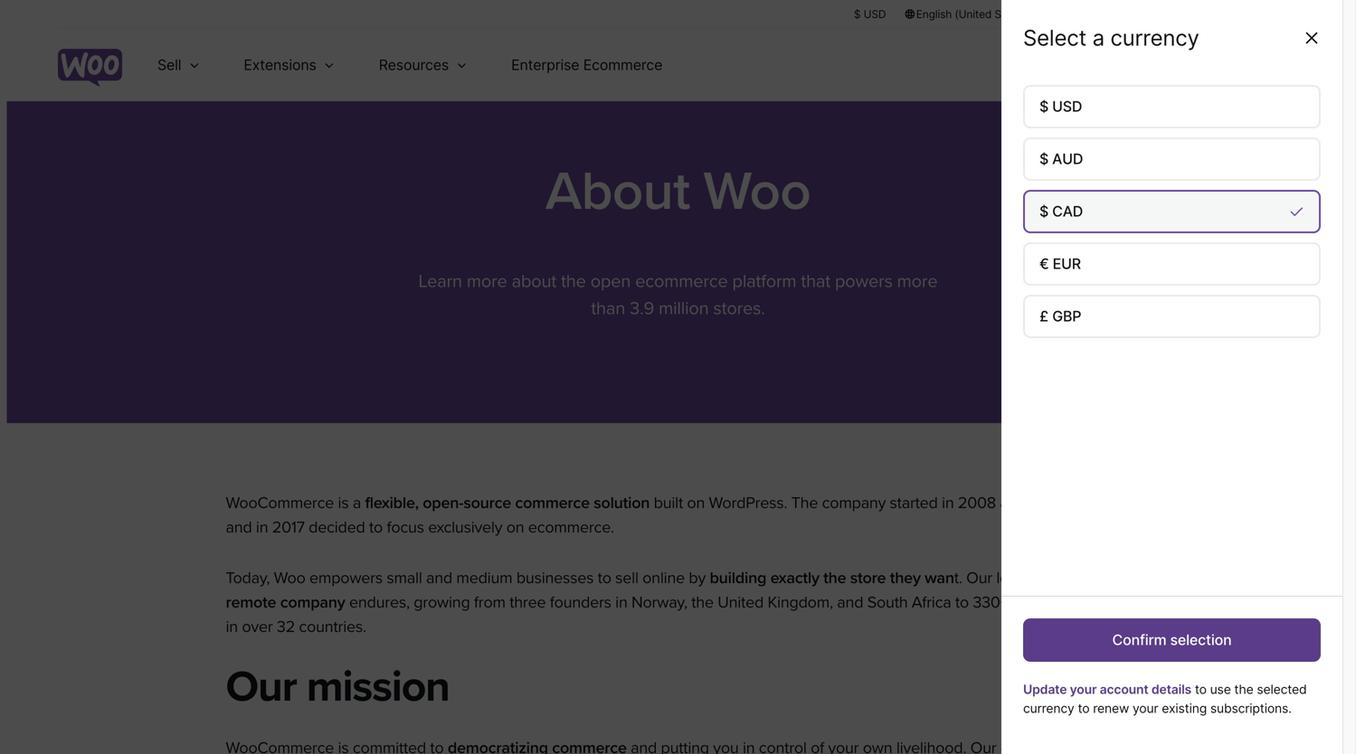 Task type: locate. For each thing, give the bounding box(es) containing it.
your down "account"
[[1133, 702, 1159, 717]]

the inside learn more about the open ecommerce platform that powers more than 3.9 million stores.
[[561, 271, 586, 292]]

1 vertical spatial and
[[426, 569, 453, 589]]

on down source
[[507, 518, 524, 538]]

more right learn on the left top of page
[[467, 271, 507, 292]]

the up subscriptions.
[[1235, 683, 1254, 698]]

learn
[[419, 271, 462, 292]]

all- remote company
[[226, 569, 1108, 613]]

team
[[1013, 593, 1048, 613]]

commerce
[[515, 494, 590, 513]]

resources button
[[357, 29, 490, 101]]

0 vertical spatial on
[[687, 494, 705, 513]]

and inside built on wordpress. the company started in 2008 as woothemes and in 2017 decided to focus exclusively on ecommerce.
[[226, 518, 252, 538]]

countries.
[[299, 618, 367, 637]]

1 vertical spatial usd
[[1053, 98, 1083, 115]]

woo
[[704, 159, 811, 224], [274, 569, 306, 589]]

1 vertical spatial currency
[[1024, 702, 1075, 717]]

1 horizontal spatial more
[[898, 271, 938, 292]]

1 vertical spatial $ usd button
[[1024, 85, 1322, 129]]

1 vertical spatial $ usd
[[1040, 98, 1083, 115]]

on
[[687, 494, 705, 513], [507, 518, 524, 538]]

0 horizontal spatial woo
[[274, 569, 306, 589]]

endures, growing from three founders in norway, the united kingdom, and south africa to 330+ team members in over 32 countries.
[[226, 593, 1117, 637]]

0 horizontal spatial currency
[[1024, 702, 1075, 717]]

company up the countries.
[[280, 593, 345, 613]]

and
[[226, 518, 252, 538], [426, 569, 453, 589], [838, 593, 864, 613]]

usd up aud
[[1053, 98, 1083, 115]]

1 vertical spatial on
[[507, 518, 524, 538]]

in left over
[[226, 618, 238, 637]]

members
[[1052, 593, 1117, 613]]

update
[[1024, 683, 1068, 698]]

a
[[1093, 24, 1105, 51], [353, 494, 361, 513]]

0 horizontal spatial as
[[1001, 494, 1016, 513]]

$ usd button
[[854, 6, 887, 22], [1024, 85, 1322, 129]]

0 vertical spatial a
[[1093, 24, 1105, 51]]

more
[[467, 271, 507, 292], [898, 271, 938, 292]]

$ usd up $ aud
[[1040, 98, 1083, 115]]

1 horizontal spatial $ usd button
[[1024, 85, 1322, 129]]

source
[[464, 494, 511, 513]]

kingdom,
[[768, 593, 834, 613]]

$ inside button
[[1040, 203, 1049, 220]]

that
[[801, 271, 831, 292]]

$ usd button for $ aud
[[1024, 85, 1322, 129]]

0 vertical spatial usd
[[864, 8, 887, 21]]

by
[[689, 569, 706, 589]]

$ usd button up $ aud 'button' on the right
[[1024, 85, 1322, 129]]

3.9
[[630, 298, 655, 320]]

$ usd button left 'english' at the top right of the page
[[854, 6, 887, 22]]

to inside 'endures, growing from three founders in norway, the united kingdom, and south africa to 330+ team members in over 32 countries.'
[[956, 593, 969, 613]]

0 horizontal spatial a
[[353, 494, 361, 513]]

0 vertical spatial company
[[822, 494, 886, 513]]

details
[[1152, 683, 1192, 698]]

legacy
[[997, 569, 1042, 589]]

2 horizontal spatial and
[[838, 593, 864, 613]]

0 vertical spatial $ usd button
[[854, 6, 887, 22]]

1 vertical spatial woo
[[274, 569, 306, 589]]

$ usd left 'english' at the top right of the page
[[854, 8, 887, 21]]

0 horizontal spatial your
[[1071, 683, 1097, 698]]

1 horizontal spatial $ usd
[[1040, 98, 1083, 115]]

decided
[[309, 518, 365, 538]]

endures,
[[349, 593, 410, 613]]

to
[[369, 518, 383, 538], [598, 569, 612, 589], [956, 593, 969, 613], [1196, 683, 1207, 698], [1079, 702, 1090, 717]]

our right t.
[[967, 569, 993, 589]]

the inside 'endures, growing from three founders in norway, the united kingdom, and south africa to 330+ team members in over 32 countries.'
[[692, 593, 714, 613]]

$ left cad
[[1040, 203, 1049, 220]]

building
[[710, 569, 767, 589]]

$ up $ aud
[[1040, 98, 1049, 115]]

and inside 'endures, growing from three founders in norway, the united kingdom, and south africa to 330+ team members in over 32 countries.'
[[838, 593, 864, 613]]

$ usd button for english (united states)
[[854, 6, 887, 22]]

confirm selection
[[1113, 632, 1232, 649]]

about
[[512, 271, 557, 292]]

and for built on wordpress. the company started in 2008 as woothemes and in 2017 decided to focus exclusively on ecommerce.
[[226, 518, 252, 538]]

1 vertical spatial your
[[1133, 702, 1159, 717]]

$ cad
[[1040, 203, 1084, 220]]

and down woocommerce
[[226, 518, 252, 538]]

and down store
[[838, 593, 864, 613]]

1 horizontal spatial your
[[1133, 702, 1159, 717]]

0 horizontal spatial $ usd
[[854, 8, 887, 21]]

1 vertical spatial a
[[353, 494, 361, 513]]

1 horizontal spatial woo
[[704, 159, 811, 224]]

the
[[792, 494, 819, 513]]

our down over
[[226, 662, 297, 714]]

usd left 'english' at the top right of the page
[[864, 8, 887, 21]]

to left use
[[1196, 683, 1207, 698]]

£ gbp button
[[1024, 295, 1322, 339]]

0 vertical spatial your
[[1071, 683, 1097, 698]]

1 horizontal spatial company
[[822, 494, 886, 513]]

the down by
[[692, 593, 714, 613]]

sell
[[158, 56, 181, 74]]

2017
[[272, 518, 305, 538]]

wan
[[925, 569, 955, 589]]

united
[[718, 593, 764, 613]]

$ usd
[[854, 8, 887, 21], [1040, 98, 1083, 115]]

1 vertical spatial as
[[1046, 569, 1062, 589]]

built on wordpress. the company started in 2008 as woothemes and in 2017 decided to focus exclusively on ecommerce.
[[226, 494, 1106, 538]]

0 vertical spatial $ usd
[[854, 8, 887, 21]]

select a currency
[[1024, 24, 1200, 51]]

our mission
[[226, 662, 450, 714]]

$ left aud
[[1040, 150, 1049, 168]]

t.
[[955, 569, 963, 589]]

company inside built on wordpress. the company started in 2008 as woothemes and in 2017 decided to focus exclusively on ecommerce.
[[822, 494, 886, 513]]

usd
[[864, 8, 887, 21], [1053, 98, 1083, 115]]

use
[[1211, 683, 1232, 698]]

on right built
[[687, 494, 705, 513]]

than
[[591, 298, 626, 320]]

more right powers at the right top of the page
[[898, 271, 938, 292]]

a right is
[[353, 494, 361, 513]]

in left 2008
[[942, 494, 955, 513]]

€
[[1040, 255, 1050, 273]]

0 horizontal spatial and
[[226, 518, 252, 538]]

2 more from the left
[[898, 271, 938, 292]]

0 horizontal spatial on
[[507, 518, 524, 538]]

your up the renew
[[1071, 683, 1097, 698]]

subscriptions.
[[1211, 702, 1293, 717]]

0 horizontal spatial more
[[467, 271, 507, 292]]

a right select
[[1093, 24, 1105, 51]]

0 vertical spatial woo
[[704, 159, 811, 224]]

0 horizontal spatial our
[[226, 662, 297, 714]]

as right 2008
[[1001, 494, 1016, 513]]

0 horizontal spatial usd
[[864, 8, 887, 21]]

$ left 'english' at the top right of the page
[[854, 8, 861, 21]]

usd for $ aud
[[1053, 98, 1083, 115]]

0 horizontal spatial $ usd button
[[854, 6, 887, 22]]

woo up platform
[[704, 159, 811, 224]]

$
[[854, 8, 861, 21], [1040, 98, 1049, 115], [1040, 150, 1049, 168], [1040, 203, 1049, 220]]

to down flexible, at the left
[[369, 518, 383, 538]]

(united
[[955, 8, 992, 21]]

as left an
[[1046, 569, 1062, 589]]

0 vertical spatial our
[[967, 569, 993, 589]]

empowers
[[310, 569, 383, 589]]

to left sell
[[598, 569, 612, 589]]

open
[[591, 271, 631, 292]]

the
[[561, 271, 586, 292], [824, 569, 847, 589], [692, 593, 714, 613], [1235, 683, 1254, 698]]

enterprise
[[512, 56, 580, 74]]

2 vertical spatial and
[[838, 593, 864, 613]]

woo for today,
[[274, 569, 306, 589]]

1 horizontal spatial currency
[[1111, 24, 1200, 51]]

ecommerce.
[[528, 518, 614, 538]]

as inside built on wordpress. the company started in 2008 as woothemes and in 2017 decided to focus exclusively on ecommerce.
[[1001, 494, 1016, 513]]

to down t.
[[956, 593, 969, 613]]

sell button
[[136, 29, 222, 101]]

confirm selection button
[[1024, 619, 1322, 663]]

and up growing
[[426, 569, 453, 589]]

$ usd for $
[[1040, 98, 1083, 115]]

as
[[1001, 494, 1016, 513], [1046, 569, 1062, 589]]

1 horizontal spatial usd
[[1053, 98, 1083, 115]]

0 horizontal spatial company
[[280, 593, 345, 613]]

1 vertical spatial company
[[280, 593, 345, 613]]

million stores.
[[659, 298, 765, 320]]

1 horizontal spatial on
[[687, 494, 705, 513]]

0 vertical spatial and
[[226, 518, 252, 538]]

company right the at the right of page
[[822, 494, 886, 513]]

exclusively
[[428, 518, 503, 538]]

an
[[1066, 569, 1083, 589]]

your
[[1071, 683, 1097, 698], [1133, 702, 1159, 717]]

the left 'open'
[[561, 271, 586, 292]]

€ eur button
[[1024, 243, 1322, 286]]

0 vertical spatial as
[[1001, 494, 1016, 513]]

woo right today,
[[274, 569, 306, 589]]



Task type: describe. For each thing, give the bounding box(es) containing it.
platform
[[733, 271, 797, 292]]

is
[[338, 494, 349, 513]]

existing
[[1163, 702, 1208, 717]]

1 more from the left
[[467, 271, 507, 292]]

wordpress.
[[709, 494, 788, 513]]

resources
[[379, 56, 449, 74]]

in down sell
[[616, 593, 628, 613]]

woo for about
[[704, 159, 811, 224]]

the inside to use the selected currency to renew your existing subscriptions.
[[1235, 683, 1254, 698]]

selection
[[1171, 632, 1232, 649]]

powers
[[836, 271, 893, 292]]

online
[[643, 569, 685, 589]]

and for endures, growing from three founders in norway, the united kingdom, and south africa to 330+ team members in over 32 countries.
[[838, 593, 864, 613]]

cad
[[1053, 203, 1084, 220]]

account
[[1100, 683, 1149, 698]]

about woo
[[546, 159, 811, 224]]

today,
[[226, 569, 270, 589]]

over
[[242, 618, 273, 637]]

three
[[510, 593, 546, 613]]

1 horizontal spatial as
[[1046, 569, 1062, 589]]

woothemes
[[1020, 494, 1106, 513]]

extensions button
[[222, 29, 357, 101]]

mission
[[307, 662, 450, 714]]

english (united states) button
[[905, 6, 1032, 22]]

currency inside to use the selected currency to renew your existing subscriptions.
[[1024, 702, 1075, 717]]

aud
[[1053, 150, 1084, 168]]

330+
[[973, 593, 1009, 613]]

£
[[1040, 308, 1049, 325]]

about
[[546, 159, 690, 224]]

update your account details link
[[1024, 683, 1192, 698]]

open-
[[423, 494, 464, 513]]

focus
[[387, 518, 424, 538]]

in left 2017
[[256, 518, 268, 538]]

africa
[[912, 593, 952, 613]]

growing
[[414, 593, 470, 613]]

usd for english (united states)
[[864, 8, 887, 21]]

sell
[[616, 569, 639, 589]]

today, woo empowers small and medium businesses to sell online by building exactly the store they wan t. our legacy as an
[[226, 569, 1087, 589]]

company inside all- remote company
[[280, 593, 345, 613]]

to use the selected currency to renew your existing subscriptions.
[[1024, 683, 1308, 717]]

started
[[890, 494, 938, 513]]

1 horizontal spatial our
[[967, 569, 993, 589]]

$ cad button
[[1024, 190, 1322, 234]]

to inside built on wordpress. the company started in 2008 as woothemes and in 2017 decided to focus exclusively on ecommerce.
[[369, 518, 383, 538]]

flexible,
[[365, 494, 419, 513]]

extensions
[[244, 56, 317, 74]]

32
[[277, 618, 295, 637]]

$ inside 'button'
[[1040, 150, 1049, 168]]

ecommerce
[[584, 56, 663, 74]]

1 vertical spatial our
[[226, 662, 297, 714]]

0 vertical spatial currency
[[1111, 24, 1200, 51]]

close selector image
[[1304, 29, 1322, 47]]

founders
[[550, 593, 612, 613]]

south
[[868, 593, 908, 613]]

renew
[[1094, 702, 1130, 717]]

enterprise ecommerce
[[512, 56, 663, 74]]

they
[[890, 569, 921, 589]]

selected
[[1258, 683, 1308, 698]]

select
[[1024, 24, 1087, 51]]

norway,
[[632, 593, 688, 613]]

£ gbp
[[1040, 308, 1082, 325]]

businesses
[[517, 569, 594, 589]]

1 horizontal spatial and
[[426, 569, 453, 589]]

enterprise ecommerce link
[[490, 29, 685, 101]]

$ aud
[[1040, 150, 1084, 168]]

your inside to use the selected currency to renew your existing subscriptions.
[[1133, 702, 1159, 717]]

to left the renew
[[1079, 702, 1090, 717]]

medium
[[457, 569, 513, 589]]

update your account details
[[1024, 683, 1192, 698]]

states)
[[995, 8, 1031, 21]]

solution
[[594, 494, 650, 513]]

gbp
[[1053, 308, 1082, 325]]

ecommerce
[[636, 271, 728, 292]]

small
[[387, 569, 422, 589]]

exactly
[[771, 569, 820, 589]]

english (united states)
[[917, 8, 1031, 21]]

$ usd for english
[[854, 8, 887, 21]]

store
[[851, 569, 887, 589]]

the left store
[[824, 569, 847, 589]]

built
[[654, 494, 683, 513]]

$ aud button
[[1024, 138, 1322, 181]]

eur
[[1053, 255, 1082, 273]]

woocommerce
[[226, 494, 334, 513]]

learn more about the open ecommerce platform that powers more than 3.9 million stores.
[[419, 271, 938, 320]]

from
[[474, 593, 506, 613]]

english
[[917, 8, 952, 21]]

woocommerce is a flexible, open-source commerce solution
[[226, 494, 650, 513]]

1 horizontal spatial a
[[1093, 24, 1105, 51]]

2008
[[959, 494, 997, 513]]



Task type: vqa. For each thing, say whether or not it's contained in the screenshot.
Search icon
no



